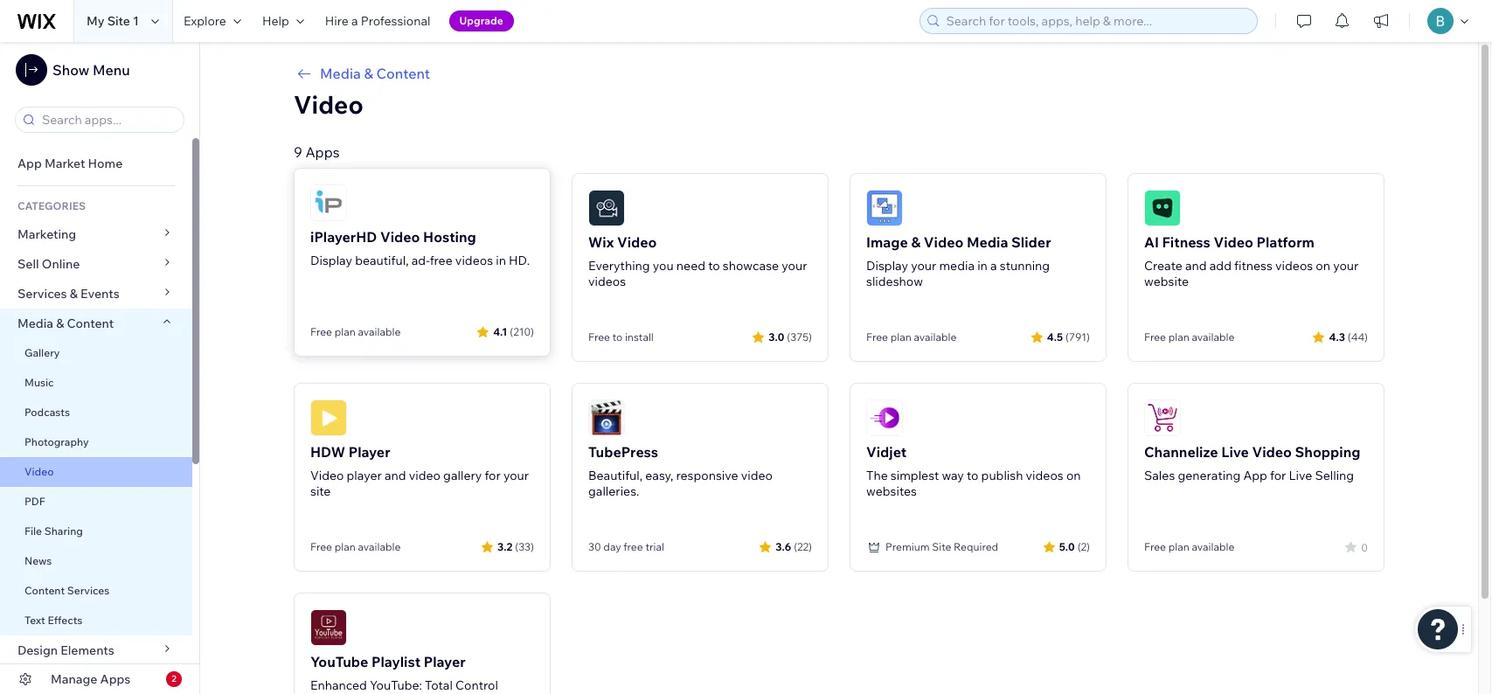 Task type: describe. For each thing, give the bounding box(es) containing it.
0 horizontal spatial content
[[24, 584, 65, 597]]

video inside "link"
[[24, 465, 54, 478]]

hire a professional
[[325, 13, 431, 29]]

available for create
[[1193, 331, 1235, 344]]

4.3 (44)
[[1330, 330, 1369, 343]]

vidjet
[[867, 443, 907, 461]]

2
[[172, 673, 177, 685]]

0
[[1362, 541, 1369, 554]]

wix video logo image
[[589, 190, 625, 227]]

3.2 (33)
[[498, 540, 534, 553]]

services & events
[[17, 286, 120, 302]]

free plan available for and
[[310, 541, 401, 554]]

hire
[[325, 13, 349, 29]]

your inside ai fitness video platform create and add fitness videos on your website
[[1334, 258, 1359, 274]]

fitness
[[1235, 258, 1273, 274]]

media inside sidebar element
[[17, 316, 53, 331]]

channelize
[[1145, 443, 1219, 461]]

your inside hdw player video player and video gallery for your site
[[504, 468, 529, 484]]

categories
[[17, 199, 86, 213]]

services & events link
[[0, 279, 192, 309]]

site
[[310, 484, 331, 499]]

marketing link
[[0, 220, 192, 249]]

premium site required
[[886, 541, 999, 554]]

your inside wix video everything you need to showcase your videos
[[782, 258, 808, 274]]

plan for slider
[[891, 331, 912, 344]]

help
[[262, 13, 289, 29]]

free inside the iplayerhd video hosting display beautiful, ad-free videos in hd.
[[430, 253, 453, 269]]

image & video media slider display your media in a stunning slideshow
[[867, 234, 1052, 289]]

hdw player logo image
[[310, 400, 347, 436]]

free for channelize
[[1145, 541, 1167, 554]]

app market home
[[17, 156, 123, 171]]

and inside hdw player video player and video gallery for your site
[[385, 468, 406, 484]]

in for hosting
[[496, 253, 506, 269]]

beautiful,
[[589, 468, 643, 484]]

1 horizontal spatial free
[[624, 541, 643, 554]]

tubepress
[[589, 443, 659, 461]]

marketing
[[17, 227, 76, 242]]

& inside image & video media slider display your media in a stunning slideshow
[[912, 234, 921, 251]]

iplayerhd video hosting logo image
[[310, 185, 347, 221]]

playlist
[[372, 653, 421, 671]]

video inside hdw player video player and video gallery for your site
[[310, 468, 344, 484]]

publish
[[982, 468, 1024, 484]]

the
[[867, 468, 888, 484]]

plan for sales
[[1169, 541, 1190, 554]]

selling
[[1316, 468, 1355, 484]]

(791)
[[1066, 330, 1091, 343]]

4.5
[[1048, 330, 1064, 343]]

a inside image & video media slider display your media in a stunning slideshow
[[991, 258, 998, 274]]

text effects
[[24, 614, 83, 627]]

my site 1
[[87, 13, 139, 29]]

elements
[[61, 643, 114, 659]]

platform
[[1257, 234, 1315, 251]]

menu
[[93, 61, 130, 79]]

upgrade
[[460, 14, 504, 27]]

slider
[[1012, 234, 1052, 251]]

videos inside the iplayerhd video hosting display beautiful, ad-free videos in hd.
[[456, 253, 493, 269]]

ai fitness video platform logo image
[[1145, 190, 1182, 227]]

plan for create
[[1169, 331, 1190, 344]]

image
[[867, 234, 909, 251]]

slideshow
[[867, 274, 924, 289]]

on inside vidjet the simplest way to publish videos on websites
[[1067, 468, 1082, 484]]

(2)
[[1078, 540, 1091, 553]]

free for hdw
[[310, 541, 332, 554]]

hdw player video player and video gallery for your site
[[310, 443, 529, 499]]

news link
[[0, 547, 192, 576]]

to inside wix video everything you need to showcase your videos
[[709, 258, 720, 274]]

show menu button
[[16, 54, 130, 86]]

1
[[133, 13, 139, 29]]

effects
[[48, 614, 83, 627]]

website
[[1145, 274, 1190, 289]]

image & video media slider logo image
[[867, 190, 903, 227]]

video up the 9 apps
[[294, 89, 364, 120]]

0 vertical spatial media
[[320, 65, 361, 82]]

app market home link
[[0, 149, 192, 178]]

file
[[24, 525, 42, 538]]

media inside image & video media slider display your media in a stunning slideshow
[[967, 234, 1009, 251]]

ad-
[[412, 253, 430, 269]]

Search for tools, apps, help & more... field
[[942, 9, 1252, 33]]

& left events
[[70, 286, 78, 302]]

videos inside ai fitness video platform create and add fitness videos on your website
[[1276, 258, 1314, 274]]

market
[[45, 156, 85, 171]]

free plan available for slider
[[867, 331, 957, 344]]

1 horizontal spatial media & content link
[[294, 63, 1385, 84]]

sell
[[17, 256, 39, 272]]

media
[[940, 258, 975, 274]]

free to install
[[589, 331, 654, 344]]

tubepress logo image
[[589, 400, 625, 436]]

free for iplayerhd
[[310, 325, 332, 338]]

online
[[42, 256, 80, 272]]

videos inside vidjet the simplest way to publish videos on websites
[[1026, 468, 1064, 484]]

4.1 (210)
[[493, 325, 534, 338]]

design
[[17, 643, 58, 659]]

plan for beautiful,
[[335, 325, 356, 338]]

sell online
[[17, 256, 80, 272]]

1 horizontal spatial content
[[67, 316, 114, 331]]

3.0 (375)
[[769, 330, 813, 343]]

iplayerhd video hosting display beautiful, ad-free videos in hd.
[[310, 228, 530, 269]]

4.3
[[1330, 330, 1346, 343]]

generating
[[1178, 468, 1241, 484]]

responsive
[[677, 468, 739, 484]]

easy,
[[646, 468, 674, 484]]

youtube playlist player enhanced youtube: total control
[[310, 653, 498, 694]]

gallery
[[24, 346, 60, 359]]

site for my
[[107, 13, 130, 29]]

site for premium
[[933, 541, 952, 554]]

iplayerhd
[[310, 228, 377, 246]]

video link
[[0, 457, 192, 487]]

5.0
[[1060, 540, 1075, 553]]

videos inside wix video everything you need to showcase your videos
[[589, 274, 626, 289]]

4.5 (791)
[[1048, 330, 1091, 343]]

3.0
[[769, 330, 785, 343]]

vidjet the simplest way to publish videos on websites
[[867, 443, 1082, 499]]

create
[[1145, 258, 1183, 274]]

content services
[[24, 584, 110, 597]]

your inside image & video media slider display your media in a stunning slideshow
[[911, 258, 937, 274]]

hd.
[[509, 253, 530, 269]]

apps for manage apps
[[100, 672, 131, 687]]

services inside services & events link
[[17, 286, 67, 302]]



Task type: locate. For each thing, give the bounding box(es) containing it.
1 vertical spatial player
[[424, 653, 466, 671]]

in left hd.
[[496, 253, 506, 269]]

ai fitness video platform create and add fitness videos on your website
[[1145, 234, 1359, 289]]

0 horizontal spatial in
[[496, 253, 506, 269]]

& right image at right top
[[912, 234, 921, 251]]

1 vertical spatial a
[[991, 258, 998, 274]]

& down hire a professional
[[364, 65, 373, 82]]

videos down platform
[[1276, 258, 1314, 274]]

& down services & events
[[56, 316, 64, 331]]

hire a professional link
[[315, 0, 441, 42]]

1 horizontal spatial player
[[424, 653, 466, 671]]

0 vertical spatial services
[[17, 286, 67, 302]]

3.6 (22)
[[776, 540, 813, 553]]

1 horizontal spatial display
[[867, 258, 909, 274]]

free right (2)
[[1145, 541, 1167, 554]]

available down generating
[[1193, 541, 1235, 554]]

sidebar element
[[0, 42, 200, 694]]

0 horizontal spatial media & content link
[[0, 309, 192, 338]]

available for beautiful,
[[358, 325, 401, 338]]

sales
[[1145, 468, 1176, 484]]

apps for 9 apps
[[306, 143, 340, 161]]

video up media
[[924, 234, 964, 251]]

9 apps
[[294, 143, 340, 161]]

free down slideshow
[[867, 331, 889, 344]]

in
[[496, 253, 506, 269], [978, 258, 988, 274]]

free plan available down site
[[310, 541, 401, 554]]

text effects link
[[0, 606, 192, 636]]

1 horizontal spatial site
[[933, 541, 952, 554]]

content down professional
[[377, 65, 430, 82]]

day
[[604, 541, 622, 554]]

on inside ai fitness video platform create and add fitness videos on your website
[[1317, 258, 1331, 274]]

wix
[[589, 234, 614, 251]]

player
[[349, 443, 391, 461], [424, 653, 466, 671]]

manage
[[51, 672, 97, 687]]

0 vertical spatial media & content link
[[294, 63, 1385, 84]]

free right day
[[624, 541, 643, 554]]

on right the fitness
[[1317, 258, 1331, 274]]

0 horizontal spatial app
[[17, 156, 42, 171]]

to
[[709, 258, 720, 274], [613, 331, 623, 344], [967, 468, 979, 484]]

1 vertical spatial media & content
[[17, 316, 114, 331]]

videos down wix
[[589, 274, 626, 289]]

free plan available
[[310, 325, 401, 338], [867, 331, 957, 344], [1145, 331, 1235, 344], [310, 541, 401, 554], [1145, 541, 1235, 554]]

services inside content services link
[[67, 584, 110, 597]]

video right responsive
[[741, 468, 773, 484]]

a
[[352, 13, 358, 29], [991, 258, 998, 274]]

control
[[456, 678, 498, 694]]

available for slider
[[914, 331, 957, 344]]

content
[[377, 65, 430, 82], [67, 316, 114, 331], [24, 584, 65, 597]]

app inside app market home link
[[17, 156, 42, 171]]

live left selling
[[1290, 468, 1313, 484]]

and
[[1186, 258, 1208, 274], [385, 468, 406, 484]]

0 horizontal spatial for
[[485, 468, 501, 484]]

video
[[294, 89, 364, 120], [380, 228, 420, 246], [617, 234, 657, 251], [924, 234, 964, 251], [1214, 234, 1254, 251], [1253, 443, 1293, 461], [24, 465, 54, 478], [310, 468, 344, 484]]

sharing
[[44, 525, 83, 538]]

30 day free trial
[[589, 541, 665, 554]]

shopping
[[1296, 443, 1361, 461]]

media up gallery at left
[[17, 316, 53, 331]]

free for ai
[[1145, 331, 1167, 344]]

your
[[782, 258, 808, 274], [911, 258, 937, 274], [1334, 258, 1359, 274], [504, 468, 529, 484]]

0 vertical spatial app
[[17, 156, 42, 171]]

for inside hdw player video player and video gallery for your site
[[485, 468, 501, 484]]

your right showcase
[[782, 258, 808, 274]]

in inside the iplayerhd video hosting display beautiful, ad-free videos in hd.
[[496, 253, 506, 269]]

your right gallery
[[504, 468, 529, 484]]

free up hdw player logo
[[310, 325, 332, 338]]

player inside youtube playlist player enhanced youtube: total control
[[424, 653, 466, 671]]

available down "add"
[[1193, 331, 1235, 344]]

channelize live video shopping sales generating app for live selling
[[1145, 443, 1361, 484]]

services down sell online
[[17, 286, 67, 302]]

content down services & events link
[[67, 316, 114, 331]]

you
[[653, 258, 674, 274]]

free plan available down "website"
[[1145, 331, 1235, 344]]

display down iplayerhd
[[310, 253, 352, 269]]

1 vertical spatial services
[[67, 584, 110, 597]]

media up media
[[967, 234, 1009, 251]]

app right generating
[[1244, 468, 1268, 484]]

gallery
[[444, 468, 482, 484]]

1 horizontal spatial to
[[709, 258, 720, 274]]

0 vertical spatial media & content
[[320, 65, 430, 82]]

a right hire
[[352, 13, 358, 29]]

wix video everything you need to showcase your videos
[[589, 234, 808, 289]]

plan down beautiful,
[[335, 325, 356, 338]]

apps down the design elements link
[[100, 672, 131, 687]]

Search apps... field
[[37, 108, 178, 132]]

your left media
[[911, 258, 937, 274]]

everything
[[589, 258, 650, 274]]

video up everything
[[617, 234, 657, 251]]

1 for from the left
[[485, 468, 501, 484]]

video inside tubepress beautiful, easy, responsive video galleries.
[[741, 468, 773, 484]]

1 vertical spatial on
[[1067, 468, 1082, 484]]

display inside image & video media slider display your media in a stunning slideshow
[[867, 258, 909, 274]]

media & content down hire a professional
[[320, 65, 430, 82]]

0 horizontal spatial to
[[613, 331, 623, 344]]

1 horizontal spatial a
[[991, 258, 998, 274]]

pdf
[[24, 495, 45, 508]]

1 video from the left
[[409, 468, 441, 484]]

0 horizontal spatial display
[[310, 253, 352, 269]]

a left stunning on the top right of page
[[991, 258, 998, 274]]

available for and
[[358, 541, 401, 554]]

gallery link
[[0, 338, 192, 368]]

upgrade button
[[449, 10, 514, 31]]

youtube:
[[370, 678, 422, 694]]

in for video
[[978, 258, 988, 274]]

video left shopping
[[1253, 443, 1293, 461]]

1 vertical spatial and
[[385, 468, 406, 484]]

to left install on the left top of the page
[[613, 331, 623, 344]]

home
[[88, 156, 123, 171]]

free down "website"
[[1145, 331, 1167, 344]]

plan down player
[[335, 541, 356, 554]]

video inside channelize live video shopping sales generating app for live selling
[[1253, 443, 1293, 461]]

1 vertical spatial media
[[967, 234, 1009, 251]]

site
[[107, 13, 130, 29], [933, 541, 952, 554]]

photography
[[24, 436, 89, 449]]

0 vertical spatial on
[[1317, 258, 1331, 274]]

live up generating
[[1222, 443, 1250, 461]]

plan down sales
[[1169, 541, 1190, 554]]

on up 5.0 (2)
[[1067, 468, 1082, 484]]

video down 'hdw'
[[310, 468, 344, 484]]

0 vertical spatial free
[[430, 253, 453, 269]]

1 horizontal spatial media & content
[[320, 65, 430, 82]]

free plan available down beautiful,
[[310, 325, 401, 338]]

available down beautiful,
[[358, 325, 401, 338]]

2 vertical spatial to
[[967, 468, 979, 484]]

1 horizontal spatial video
[[741, 468, 773, 484]]

1 horizontal spatial in
[[978, 258, 988, 274]]

media & content inside sidebar element
[[17, 316, 114, 331]]

0 horizontal spatial free
[[430, 253, 453, 269]]

(22)
[[794, 540, 813, 553]]

trial
[[646, 541, 665, 554]]

1 vertical spatial apps
[[100, 672, 131, 687]]

available down slideshow
[[914, 331, 957, 344]]

fitness
[[1163, 234, 1211, 251]]

video inside hdw player video player and video gallery for your site
[[409, 468, 441, 484]]

and inside ai fitness video platform create and add fitness videos on your website
[[1186, 258, 1208, 274]]

free for image
[[867, 331, 889, 344]]

design elements link
[[0, 636, 192, 666]]

videos down "hosting"
[[456, 253, 493, 269]]

for left selling
[[1271, 468, 1287, 484]]

2 horizontal spatial content
[[377, 65, 430, 82]]

1 horizontal spatial and
[[1186, 258, 1208, 274]]

apps
[[306, 143, 340, 161], [100, 672, 131, 687]]

0 horizontal spatial and
[[385, 468, 406, 484]]

photography link
[[0, 428, 192, 457]]

video inside image & video media slider display your media in a stunning slideshow
[[924, 234, 964, 251]]

0 horizontal spatial live
[[1222, 443, 1250, 461]]

0 vertical spatial site
[[107, 13, 130, 29]]

0 horizontal spatial media
[[17, 316, 53, 331]]

available down player
[[358, 541, 401, 554]]

0 vertical spatial live
[[1222, 443, 1250, 461]]

0 horizontal spatial media & content
[[17, 316, 114, 331]]

manage apps
[[51, 672, 131, 687]]

media down hire
[[320, 65, 361, 82]]

youtube playlist player logo image
[[310, 610, 347, 646]]

free plan available for create
[[1145, 331, 1235, 344]]

9
[[294, 143, 302, 161]]

show menu
[[52, 61, 130, 79]]

and left "add"
[[1186, 258, 1208, 274]]

1 vertical spatial media & content link
[[0, 309, 192, 338]]

2 vertical spatial content
[[24, 584, 65, 597]]

free plan available down generating
[[1145, 541, 1235, 554]]

design elements
[[17, 643, 114, 659]]

video
[[409, 468, 441, 484], [741, 468, 773, 484]]

way
[[942, 468, 965, 484]]

1 horizontal spatial apps
[[306, 143, 340, 161]]

display inside the iplayerhd video hosting display beautiful, ad-free videos in hd.
[[310, 253, 352, 269]]

1 vertical spatial site
[[933, 541, 952, 554]]

for for live
[[1271, 468, 1287, 484]]

plan down "website"
[[1169, 331, 1190, 344]]

text
[[24, 614, 45, 627]]

app inside channelize live video shopping sales generating app for live selling
[[1244, 468, 1268, 484]]

site right "premium"
[[933, 541, 952, 554]]

0 horizontal spatial site
[[107, 13, 130, 29]]

available for sales
[[1193, 541, 1235, 554]]

2 horizontal spatial to
[[967, 468, 979, 484]]

1 horizontal spatial for
[[1271, 468, 1287, 484]]

free plan available down slideshow
[[867, 331, 957, 344]]

content services link
[[0, 576, 192, 606]]

and right player
[[385, 468, 406, 484]]

video up beautiful,
[[380, 228, 420, 246]]

apps right 9
[[306, 143, 340, 161]]

free plan available for beautiful,
[[310, 325, 401, 338]]

0 vertical spatial to
[[709, 258, 720, 274]]

1 horizontal spatial media
[[320, 65, 361, 82]]

install
[[625, 331, 654, 344]]

video up "add"
[[1214, 234, 1254, 251]]

1 horizontal spatial app
[[1244, 468, 1268, 484]]

player
[[347, 468, 382, 484]]

simplest
[[891, 468, 940, 484]]

in inside image & video media slider display your media in a stunning slideshow
[[978, 258, 988, 274]]

in right media
[[978, 258, 988, 274]]

2 video from the left
[[741, 468, 773, 484]]

(375)
[[787, 330, 813, 343]]

your up 4.3 (44) on the top of the page
[[1334, 258, 1359, 274]]

1 vertical spatial free
[[624, 541, 643, 554]]

0 horizontal spatial a
[[352, 13, 358, 29]]

explore
[[184, 13, 226, 29]]

free down "hosting"
[[430, 253, 453, 269]]

to right way
[[967, 468, 979, 484]]

videos right publish
[[1026, 468, 1064, 484]]

1 vertical spatial live
[[1290, 468, 1313, 484]]

0 vertical spatial apps
[[306, 143, 340, 161]]

plan down slideshow
[[891, 331, 912, 344]]

sell online link
[[0, 249, 192, 279]]

1 vertical spatial to
[[613, 331, 623, 344]]

0 horizontal spatial player
[[349, 443, 391, 461]]

media & content down services & events
[[17, 316, 114, 331]]

showcase
[[723, 258, 779, 274]]

free down site
[[310, 541, 332, 554]]

pdf link
[[0, 487, 192, 517]]

0 vertical spatial a
[[352, 13, 358, 29]]

2 for from the left
[[1271, 468, 1287, 484]]

video up pdf
[[24, 465, 54, 478]]

free left install on the left top of the page
[[589, 331, 610, 344]]

1 horizontal spatial on
[[1317, 258, 1331, 274]]

0 horizontal spatial video
[[409, 468, 441, 484]]

0 vertical spatial and
[[1186, 258, 1208, 274]]

1 vertical spatial app
[[1244, 468, 1268, 484]]

2 horizontal spatial media
[[967, 234, 1009, 251]]

video inside wix video everything you need to showcase your videos
[[617, 234, 657, 251]]

for right gallery
[[485, 468, 501, 484]]

free plan available for sales
[[1145, 541, 1235, 554]]

to inside vidjet the simplest way to publish videos on websites
[[967, 468, 979, 484]]

vidjet logo image
[[867, 400, 903, 436]]

hosting
[[423, 228, 476, 246]]

player up player
[[349, 443, 391, 461]]

premium
[[886, 541, 930, 554]]

video inside ai fitness video platform create and add fitness videos on your website
[[1214, 234, 1254, 251]]

0 vertical spatial player
[[349, 443, 391, 461]]

professional
[[361, 13, 431, 29]]

content down news
[[24, 584, 65, 597]]

enhanced
[[310, 678, 367, 694]]

free for wix
[[589, 331, 610, 344]]

media
[[320, 65, 361, 82], [967, 234, 1009, 251], [17, 316, 53, 331]]

for for player
[[485, 468, 501, 484]]

app left market
[[17, 156, 42, 171]]

(210)
[[510, 325, 534, 338]]

video inside the iplayerhd video hosting display beautiful, ad-free videos in hd.
[[380, 228, 420, 246]]

video left gallery
[[409, 468, 441, 484]]

stunning
[[1000, 258, 1051, 274]]

for inside channelize live video shopping sales generating app for live selling
[[1271, 468, 1287, 484]]

0 vertical spatial content
[[377, 65, 430, 82]]

1 horizontal spatial live
[[1290, 468, 1313, 484]]

site left 1 on the left of the page
[[107, 13, 130, 29]]

plan
[[335, 325, 356, 338], [891, 331, 912, 344], [1169, 331, 1190, 344], [335, 541, 356, 554], [1169, 541, 1190, 554]]

plan for and
[[335, 541, 356, 554]]

help button
[[252, 0, 315, 42]]

add
[[1210, 258, 1232, 274]]

0 horizontal spatial on
[[1067, 468, 1082, 484]]

total
[[425, 678, 453, 694]]

2 vertical spatial media
[[17, 316, 53, 331]]

to right need
[[709, 258, 720, 274]]

file sharing link
[[0, 517, 192, 547]]

services down news link
[[67, 584, 110, 597]]

1 vertical spatial content
[[67, 316, 114, 331]]

(44)
[[1349, 330, 1369, 343]]

websites
[[867, 484, 917, 499]]

player up total
[[424, 653, 466, 671]]

player inside hdw player video player and video gallery for your site
[[349, 443, 391, 461]]

30
[[589, 541, 601, 554]]

channelize live video shopping logo image
[[1145, 400, 1182, 436]]

0 horizontal spatial apps
[[100, 672, 131, 687]]

display down image at right top
[[867, 258, 909, 274]]

apps inside sidebar element
[[100, 672, 131, 687]]

show
[[52, 61, 89, 79]]



Task type: vqa. For each thing, say whether or not it's contained in the screenshot.
Blog Emails Performance
no



